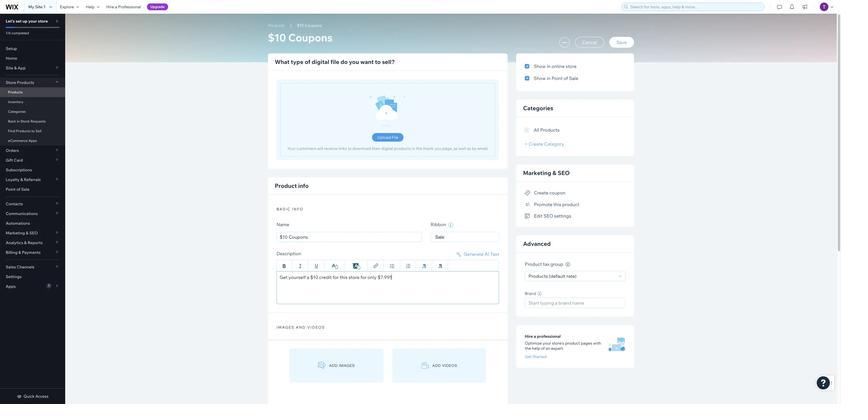 Task type: vqa. For each thing, say whether or not it's contained in the screenshot.
Show Menu button
no



Task type: locate. For each thing, give the bounding box(es) containing it.
1 vertical spatial store
[[566, 64, 577, 69]]

advanced
[[523, 241, 551, 248]]

1/6 completed
[[6, 31, 29, 35]]

hire right help button
[[106, 4, 114, 9]]

1 horizontal spatial $10
[[297, 23, 304, 28]]

generate
[[464, 252, 484, 258]]

hire inside $10 coupons form
[[525, 334, 533, 340]]

categories down inventory
[[8, 110, 26, 114]]

0 horizontal spatial categories
[[8, 110, 26, 114]]

0 horizontal spatial seo
[[29, 231, 38, 236]]

0 vertical spatial get
[[280, 275, 288, 281]]

coupons
[[305, 23, 322, 28], [288, 31, 333, 44]]

+ create category button
[[525, 141, 564, 147]]

generate ai text
[[464, 252, 499, 258]]

1 horizontal spatial hire
[[525, 334, 533, 340]]

links
[[339, 146, 347, 151]]

1 horizontal spatial products link
[[265, 23, 288, 28]]

& left 'app' on the top of the page
[[14, 66, 17, 71]]

1 down the settings link
[[48, 284, 50, 288]]

0 horizontal spatial this
[[340, 275, 348, 281]]

promote coupon image
[[525, 191, 531, 196]]

0 horizontal spatial product
[[275, 183, 297, 190]]

& for loyalty & referrals dropdown button
[[20, 177, 23, 183]]

site
[[35, 4, 43, 9], [6, 66, 13, 71]]

site right my on the top
[[35, 4, 43, 9]]

1 vertical spatial your
[[543, 341, 551, 346]]

set
[[16, 19, 22, 24]]

email.
[[478, 146, 489, 151]]

optimize
[[525, 341, 542, 346]]

1 horizontal spatial site
[[35, 4, 43, 9]]

point inside $10 coupons form
[[552, 76, 563, 81]]

ai
[[485, 252, 489, 258]]

1 vertical spatial point
[[6, 187, 16, 192]]

1 show from the top
[[534, 64, 546, 69]]

0 vertical spatial product
[[563, 202, 580, 208]]

automations
[[6, 221, 30, 226]]

gallery image
[[318, 363, 326, 370]]

product inside optimize your store's product pages with the help of an expert.
[[565, 341, 580, 346]]

0 vertical spatial show
[[534, 64, 546, 69]]

point down online
[[552, 76, 563, 81]]

1 vertical spatial create
[[534, 190, 549, 196]]

0 vertical spatial marketing
[[523, 170, 552, 177]]

card
[[14, 158, 23, 163]]

0 vertical spatial the
[[416, 146, 422, 151]]

Search for tools, apps, help & more... field
[[629, 3, 763, 11]]

get left yourself
[[280, 275, 288, 281]]

you right do
[[349, 58, 359, 66]]

help
[[532, 346, 540, 352]]

1 vertical spatial apps
[[6, 284, 16, 290]]

billing & payments button
[[0, 248, 65, 258]]

2 as from the left
[[467, 146, 471, 151]]

1 vertical spatial to
[[31, 129, 35, 133]]

back in stock requests
[[8, 119, 46, 124]]

your right the up
[[28, 19, 37, 24]]

0 horizontal spatial marketing
[[6, 231, 25, 236]]

hire a professional link
[[103, 0, 144, 14]]

to right links
[[348, 146, 352, 151]]

info for product info
[[298, 183, 309, 190]]

to left sell? at the top
[[375, 58, 381, 66]]

2 horizontal spatial a
[[534, 334, 536, 340]]

2 vertical spatial sale
[[435, 235, 444, 240]]

1 horizontal spatial the
[[525, 346, 531, 352]]

0 vertical spatial info
[[298, 183, 309, 190]]

of down the loyalty & referrals
[[16, 187, 20, 192]]

in left online
[[547, 64, 551, 69]]

this inside button
[[554, 202, 562, 208]]

of down online
[[564, 76, 568, 81]]

1 horizontal spatial digital
[[382, 146, 393, 151]]

with
[[594, 341, 601, 346]]

& right the billing
[[18, 250, 21, 256]]

ribbon
[[431, 222, 447, 228]]

point down the loyalty
[[6, 187, 16, 192]]

the left the 'thank'
[[416, 146, 422, 151]]

& inside dropdown button
[[20, 177, 23, 183]]

store right online
[[566, 64, 577, 69]]

create right "+"
[[529, 141, 543, 147]]

settings link
[[0, 272, 65, 282]]

1 horizontal spatial categories
[[523, 105, 554, 112]]

hire up optimize
[[525, 334, 533, 340]]

1 horizontal spatial add
[[433, 364, 441, 368]]

product left the pages
[[565, 341, 580, 346]]

product up the "basic"
[[275, 183, 297, 190]]

for right credit
[[333, 275, 339, 281]]

& right the loyalty
[[20, 177, 23, 183]]

digital left file
[[312, 58, 329, 66]]

digital
[[312, 58, 329, 66], [382, 146, 393, 151]]

sidebar element
[[0, 14, 65, 405]]

0 horizontal spatial as
[[454, 146, 458, 151]]

seo inside popup button
[[29, 231, 38, 236]]

1 horizontal spatial as
[[467, 146, 471, 151]]

add for add images
[[329, 364, 338, 368]]

categories up all
[[523, 105, 554, 112]]

1 horizontal spatial marketing & seo
[[523, 170, 570, 177]]

1 horizontal spatial this
[[554, 202, 562, 208]]

requests
[[31, 119, 46, 124]]

1 vertical spatial digital
[[382, 146, 393, 151]]

show for show in point of sale
[[534, 76, 546, 81]]

you left page,
[[435, 146, 442, 151]]

1 horizontal spatial 1
[[48, 284, 50, 288]]

1 horizontal spatial your
[[543, 341, 551, 346]]

receive
[[324, 146, 338, 151]]

a right yourself
[[307, 275, 309, 281]]

sale down the loyalty & referrals
[[21, 187, 29, 192]]

add
[[329, 364, 338, 368], [433, 364, 441, 368]]

0 horizontal spatial digital
[[312, 58, 329, 66]]

1 horizontal spatial store
[[349, 275, 360, 281]]

site down home at the top of the page
[[6, 66, 13, 71]]

& up coupon
[[553, 170, 557, 177]]

create coupon
[[534, 190, 566, 196]]

get inside text box
[[280, 275, 288, 281]]

edit
[[534, 214, 543, 219]]

get started
[[525, 355, 547, 360]]

home link
[[0, 54, 65, 63]]

in down show in online store
[[547, 76, 551, 81]]

2 horizontal spatial $10
[[310, 275, 318, 281]]

0 horizontal spatial get
[[280, 275, 288, 281]]

create up promote at the right of the page
[[534, 190, 549, 196]]

for
[[333, 275, 339, 281], [361, 275, 367, 281]]

your down professional
[[543, 341, 551, 346]]

marketing & seo inside popup button
[[6, 231, 38, 236]]

apps down find products to sell link
[[29, 139, 37, 143]]

show left online
[[534, 64, 546, 69]]

categories link
[[0, 107, 65, 117]]

access
[[35, 395, 49, 400]]

2 vertical spatial a
[[534, 334, 536, 340]]

brand
[[525, 292, 536, 297]]

1 vertical spatial product
[[565, 341, 580, 346]]

apps
[[29, 139, 37, 143], [6, 284, 16, 290]]

(default
[[549, 274, 566, 280]]

1 for from the left
[[333, 275, 339, 281]]

for left only
[[361, 275, 367, 281]]

2 horizontal spatial to
[[375, 58, 381, 66]]

1 vertical spatial product
[[525, 262, 542, 268]]

categories
[[523, 105, 554, 112], [8, 110, 26, 114]]

0 vertical spatial products link
[[265, 23, 288, 28]]

in for point
[[547, 76, 551, 81]]

1 vertical spatial $10 coupons
[[268, 31, 333, 44]]

sell
[[35, 129, 42, 133]]

this right credit
[[340, 275, 348, 281]]

1 vertical spatial get
[[525, 355, 532, 360]]

subscriptions
[[6, 168, 32, 173]]

show in point of sale
[[534, 76, 579, 81]]

products
[[394, 146, 411, 151]]

what
[[275, 58, 290, 66]]

0 horizontal spatial site
[[6, 66, 13, 71]]

products (default rate)
[[529, 274, 577, 280]]

info right the "basic"
[[292, 207, 304, 212]]

0 vertical spatial sale
[[569, 76, 579, 81]]

marketing inside $10 coupons form
[[523, 170, 552, 177]]

basic
[[277, 207, 291, 212]]

seo right edit
[[544, 214, 553, 219]]

seo down automations link
[[29, 231, 38, 236]]

0 horizontal spatial add
[[329, 364, 338, 368]]

sale
[[569, 76, 579, 81], [21, 187, 29, 192], [435, 235, 444, 240]]

help button
[[82, 0, 103, 14]]

your
[[28, 19, 37, 24], [543, 341, 551, 346]]

0 horizontal spatial you
[[349, 58, 359, 66]]

& for site & app popup button
[[14, 66, 17, 71]]

as left by
[[467, 146, 471, 151]]

0 vertical spatial to
[[375, 58, 381, 66]]

a up optimize
[[534, 334, 536, 340]]

0 vertical spatial 1
[[44, 4, 45, 9]]

ecommerce apps
[[8, 139, 37, 143]]

of left an
[[541, 346, 545, 352]]

0 vertical spatial seo
[[558, 170, 570, 177]]

categories inside "sidebar" element
[[8, 110, 26, 114]]

the left help
[[525, 346, 531, 352]]

category
[[544, 141, 564, 147]]

$10 inside text box
[[310, 275, 318, 281]]

gift card button
[[0, 156, 65, 165]]

channels
[[17, 265, 34, 270]]

hire a professional
[[525, 334, 561, 340]]

add right videos icon
[[433, 364, 441, 368]]

& up analytics & reports
[[26, 231, 28, 236]]

images
[[277, 326, 295, 330]]

0 vertical spatial your
[[28, 19, 37, 24]]

$10
[[297, 23, 304, 28], [268, 31, 286, 44], [310, 275, 318, 281]]

0 horizontal spatial a
[[115, 4, 117, 9]]

edit seo settings button
[[525, 212, 572, 220]]

Add a product name text field
[[277, 232, 422, 243]]

get left started
[[525, 355, 532, 360]]

cancel button
[[575, 37, 604, 48]]

hire for hire a professional
[[106, 4, 114, 9]]

0 vertical spatial this
[[554, 202, 562, 208]]

marketing & seo up create coupon button
[[523, 170, 570, 177]]

setup link
[[0, 44, 65, 54]]

home
[[6, 56, 17, 61]]

0 vertical spatial apps
[[29, 139, 37, 143]]

help
[[86, 4, 95, 9]]

your
[[287, 146, 296, 151]]

2 vertical spatial $10
[[310, 275, 318, 281]]

0 vertical spatial hire
[[106, 4, 114, 9]]

marketing up the analytics on the left
[[6, 231, 25, 236]]

seo
[[558, 170, 570, 177], [544, 214, 553, 219], [29, 231, 38, 236]]

subscriptions link
[[0, 165, 65, 175]]

sale down ribbon
[[435, 235, 444, 240]]

& left reports
[[24, 241, 27, 246]]

1 horizontal spatial point
[[552, 76, 563, 81]]

1 vertical spatial seo
[[544, 214, 553, 219]]

store inside "sidebar" element
[[38, 19, 48, 24]]

1 vertical spatial sale
[[21, 187, 29, 192]]

1 right my on the top
[[44, 4, 45, 9]]

of inside optimize your store's product pages with the help of an expert.
[[541, 346, 545, 352]]

1 add from the left
[[329, 364, 338, 368]]

show in online store
[[534, 64, 577, 69]]

of right type
[[305, 58, 311, 66]]

seo settings image
[[525, 214, 531, 219]]

2 horizontal spatial store
[[566, 64, 577, 69]]

save
[[617, 39, 627, 45]]

1 horizontal spatial product
[[525, 262, 542, 268]]

seo up coupon
[[558, 170, 570, 177]]

1 vertical spatial a
[[307, 275, 309, 281]]

0 horizontal spatial 1
[[44, 4, 45, 9]]

all
[[534, 127, 540, 133]]

2 show from the top
[[534, 76, 546, 81]]

a
[[115, 4, 117, 9], [307, 275, 309, 281], [534, 334, 536, 340]]

of inside "sidebar" element
[[16, 187, 20, 192]]

store
[[38, 19, 48, 24], [566, 64, 577, 69], [349, 275, 360, 281]]

product
[[563, 202, 580, 208], [565, 341, 580, 346]]

in for online
[[547, 64, 551, 69]]

product up settings
[[563, 202, 580, 208]]

marketing inside popup button
[[6, 231, 25, 236]]

0 horizontal spatial marketing & seo
[[6, 231, 38, 236]]

0 vertical spatial $10 coupons
[[297, 23, 322, 28]]

a for hire a professional
[[534, 334, 536, 340]]

communications button
[[0, 209, 65, 219]]

+ create category
[[525, 141, 564, 147]]

0 vertical spatial marketing & seo
[[523, 170, 570, 177]]

1 vertical spatial marketing
[[6, 231, 25, 236]]

hire
[[106, 4, 114, 9], [525, 334, 533, 340]]

1 horizontal spatial a
[[307, 275, 309, 281]]

product for product info
[[275, 183, 297, 190]]

1 vertical spatial 1
[[48, 284, 50, 288]]

2 vertical spatial to
[[348, 146, 352, 151]]

product info
[[275, 183, 309, 190]]

hire for hire a professional
[[525, 334, 533, 340]]

to left sell
[[31, 129, 35, 133]]

1 vertical spatial hire
[[525, 334, 533, 340]]

your customers will receive links to download their digital products in the thank you page, as well as by email.
[[287, 146, 489, 151]]

&
[[14, 66, 17, 71], [553, 170, 557, 177], [20, 177, 23, 183], [26, 231, 28, 236], [24, 241, 27, 246], [18, 250, 21, 256]]

0 vertical spatial point
[[552, 76, 563, 81]]

sale down show in online store
[[569, 76, 579, 81]]

marketing & seo up analytics & reports
[[6, 231, 38, 236]]

show down show in online store
[[534, 76, 546, 81]]

as left well
[[454, 146, 458, 151]]

& for analytics & reports popup button
[[24, 241, 27, 246]]

store down my site 1
[[38, 19, 48, 24]]

upload file
[[378, 135, 399, 140]]

site inside popup button
[[6, 66, 13, 71]]

all products
[[534, 127, 560, 133]]

0 horizontal spatial hire
[[106, 4, 114, 9]]

apps down the settings
[[6, 284, 16, 290]]

products
[[268, 23, 285, 28], [17, 80, 34, 85], [8, 90, 23, 94], [541, 127, 560, 133], [16, 129, 31, 133], [529, 274, 548, 280]]

create inside button
[[534, 190, 549, 196]]

0 horizontal spatial to
[[31, 129, 35, 133]]

1 vertical spatial site
[[6, 66, 13, 71]]

0 horizontal spatial $10
[[268, 31, 286, 44]]

0 horizontal spatial for
[[333, 275, 339, 281]]

products link
[[265, 23, 288, 28], [0, 88, 65, 97]]

point
[[552, 76, 563, 81], [6, 187, 16, 192]]

marketing up create coupon button
[[523, 170, 552, 177]]

1 vertical spatial info
[[292, 207, 304, 212]]

2 vertical spatial seo
[[29, 231, 38, 236]]

info tooltip image
[[566, 263, 570, 267]]

2 horizontal spatial sale
[[569, 76, 579, 81]]

store left only
[[349, 275, 360, 281]]

a inside hire a professional link
[[115, 4, 117, 9]]

1 vertical spatial show
[[534, 76, 546, 81]]

want
[[361, 58, 374, 66]]

2 add from the left
[[433, 364, 441, 368]]

what type of digital file do you want to sell?
[[275, 58, 395, 66]]

description
[[277, 251, 301, 257]]

1 vertical spatial the
[[525, 346, 531, 352]]

1 vertical spatial products link
[[0, 88, 65, 97]]

marketing & seo button
[[0, 229, 65, 238]]

$10 coupons
[[297, 23, 322, 28], [268, 31, 333, 44]]

1 horizontal spatial apps
[[29, 139, 37, 143]]

hire a professional
[[106, 4, 141, 9]]

product left tax
[[525, 262, 542, 268]]

1 vertical spatial this
[[340, 275, 348, 281]]

a left professional
[[115, 4, 117, 9]]

digital right 'their'
[[382, 146, 393, 151]]

in for stock
[[17, 119, 20, 124]]

2 vertical spatial store
[[349, 275, 360, 281]]

back
[[8, 119, 16, 124]]

in right back
[[17, 119, 20, 124]]

this inside text box
[[340, 275, 348, 281]]

this down coupon
[[554, 202, 562, 208]]

info up "basic info"
[[298, 183, 309, 190]]

in inside the back in stock requests link
[[17, 119, 20, 124]]

edit seo settings
[[534, 214, 572, 219]]

add right gallery 'icon'
[[329, 364, 338, 368]]



Task type: describe. For each thing, give the bounding box(es) containing it.
$10 coupons form
[[65, 14, 842, 405]]

find products to sell
[[8, 129, 42, 133]]

1 vertical spatial $10
[[268, 31, 286, 44]]

categories inside $10 coupons form
[[523, 105, 554, 112]]

1 horizontal spatial you
[[435, 146, 442, 151]]

billing & payments
[[6, 250, 41, 256]]

save button
[[610, 37, 634, 48]]

create coupon button
[[525, 189, 566, 197]]

pages
[[581, 341, 593, 346]]

do
[[341, 58, 348, 66]]

& for the marketing & seo popup button
[[26, 231, 28, 236]]

sell?
[[382, 58, 395, 66]]

upload
[[378, 135, 391, 140]]

add for add videos
[[433, 364, 441, 368]]

store's
[[552, 341, 564, 346]]

false text field
[[277, 272, 499, 305]]

orders
[[6, 148, 19, 153]]

a for hire a professional
[[115, 4, 117, 9]]

orders button
[[0, 146, 65, 156]]

product inside button
[[563, 202, 580, 208]]

your inside "sidebar" element
[[28, 19, 37, 24]]

settings
[[554, 214, 572, 219]]

back in stock requests link
[[0, 117, 65, 126]]

contacts
[[6, 202, 23, 207]]

sale inside "sidebar" element
[[21, 187, 29, 192]]

up
[[22, 19, 27, 24]]

their
[[372, 146, 381, 151]]

promote image
[[525, 202, 531, 208]]

site & app
[[6, 66, 26, 71]]

& for billing & payments popup button
[[18, 250, 21, 256]]

find
[[8, 129, 15, 133]]

upgrade button
[[147, 3, 168, 10]]

reports
[[28, 241, 43, 246]]

cancel
[[583, 39, 597, 45]]

page,
[[442, 146, 453, 151]]

your inside optimize your store's product pages with the help of an expert.
[[543, 341, 551, 346]]

ecommerce
[[8, 139, 28, 143]]

explore
[[60, 4, 74, 9]]

setup
[[6, 46, 17, 51]]

0 vertical spatial create
[[529, 141, 543, 147]]

1/6
[[6, 31, 11, 35]]

payments
[[22, 250, 41, 256]]

1 as from the left
[[454, 146, 458, 151]]

0 vertical spatial $10
[[297, 23, 304, 28]]

sales
[[6, 265, 16, 270]]

0 vertical spatial digital
[[312, 58, 329, 66]]

point inside "sidebar" element
[[6, 187, 16, 192]]

file
[[331, 58, 339, 66]]

+
[[525, 141, 528, 147]]

an
[[546, 346, 550, 352]]

videos icon image
[[422, 363, 429, 370]]

gift
[[6, 158, 13, 163]]

thank
[[423, 146, 434, 151]]

& inside $10 coupons form
[[553, 170, 557, 177]]

apps inside ecommerce apps link
[[29, 139, 37, 143]]

professional
[[537, 334, 561, 340]]

the inside optimize your store's product pages with the help of an expert.
[[525, 346, 531, 352]]

upload file button
[[372, 133, 404, 142]]

store
[[6, 80, 16, 85]]

sales channels button
[[0, 263, 65, 272]]

let's
[[6, 19, 15, 24]]

1 inside "sidebar" element
[[48, 284, 50, 288]]

referrals
[[24, 177, 41, 183]]

add videos
[[433, 364, 458, 368]]

to inside "sidebar" element
[[31, 129, 35, 133]]

0 horizontal spatial products link
[[0, 88, 65, 97]]

0 vertical spatial site
[[35, 4, 43, 9]]

1 horizontal spatial sale
[[435, 235, 444, 240]]

loyalty
[[6, 177, 19, 183]]

automations link
[[0, 219, 65, 229]]

analytics & reports button
[[0, 238, 65, 248]]

by
[[472, 146, 477, 151]]

0 horizontal spatial the
[[416, 146, 422, 151]]

billing
[[6, 250, 17, 256]]

point of sale link
[[0, 185, 65, 195]]

settings
[[6, 275, 22, 280]]

product for product tax group
[[525, 262, 542, 268]]

a inside get yourself a $10 credit for this store for only $7.99!! text box
[[307, 275, 309, 281]]

expert.
[[551, 346, 564, 352]]

communications
[[6, 211, 38, 217]]

get yourself a $10 credit for this store for only $7.99!!
[[280, 275, 392, 281]]

store inside get yourself a $10 credit for this store for only $7.99!! text box
[[349, 275, 360, 281]]

products inside dropdown button
[[17, 80, 34, 85]]

customers
[[297, 146, 316, 151]]

get started link
[[525, 355, 547, 360]]

basic info
[[277, 207, 304, 212]]

analytics & reports
[[6, 241, 43, 246]]

text
[[491, 252, 499, 258]]

let's set up your store
[[6, 19, 48, 24]]

0 vertical spatial you
[[349, 58, 359, 66]]

sales channels
[[6, 265, 34, 270]]

download
[[353, 146, 371, 151]]

will
[[317, 146, 323, 151]]

promote
[[534, 202, 553, 208]]

1 horizontal spatial to
[[348, 146, 352, 151]]

info for basic info
[[292, 207, 304, 212]]

gift card
[[6, 158, 23, 163]]

seo inside button
[[544, 214, 553, 219]]

videos
[[307, 326, 325, 330]]

find products to sell link
[[0, 126, 65, 136]]

ecommerce apps link
[[0, 136, 65, 146]]

get for get yourself a $10 credit for this store for only $7.99!!
[[280, 275, 288, 281]]

Start typing a brand name field
[[527, 299, 624, 308]]

contacts button
[[0, 199, 65, 209]]

show for show in online store
[[534, 64, 546, 69]]

2 for from the left
[[361, 275, 367, 281]]

quick access button
[[17, 395, 49, 400]]

completed
[[12, 31, 29, 35]]

name
[[277, 222, 289, 228]]

0 horizontal spatial apps
[[6, 284, 16, 290]]

in right products
[[412, 146, 415, 151]]

0 vertical spatial coupons
[[305, 23, 322, 28]]

get for get started
[[525, 355, 532, 360]]

store products
[[6, 80, 34, 85]]

group
[[551, 262, 564, 268]]

1 vertical spatial coupons
[[288, 31, 333, 44]]

2 horizontal spatial seo
[[558, 170, 570, 177]]

file
[[392, 135, 399, 140]]

marketing & seo inside $10 coupons form
[[523, 170, 570, 177]]



